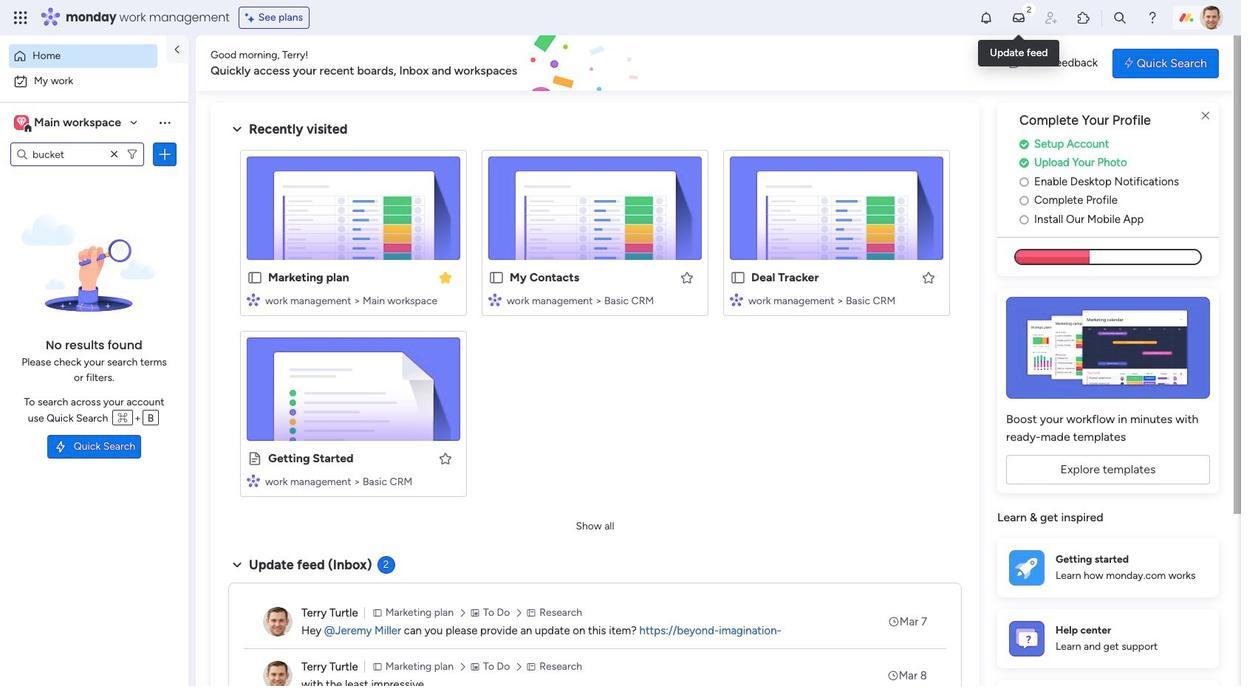 Task type: describe. For each thing, give the bounding box(es) containing it.
2 add to favorites image from the left
[[922, 270, 937, 285]]

1 circle o image from the top
[[1020, 195, 1030, 206]]

circle o image
[[1020, 177, 1030, 188]]

0 horizontal spatial terry turtle image
[[263, 608, 293, 637]]

component image
[[730, 293, 744, 306]]

remove from favorites image
[[438, 270, 453, 285]]

monday marketplace image
[[1077, 10, 1092, 25]]

Search in workspace field
[[31, 146, 106, 163]]

check circle image
[[1020, 158, 1030, 169]]

help center element
[[998, 610, 1220, 669]]

help image
[[1146, 10, 1161, 25]]

workspace options image
[[157, 115, 172, 130]]

2 circle o image from the top
[[1020, 214, 1030, 225]]

2 element
[[377, 557, 395, 574]]

templates image image
[[1011, 297, 1206, 399]]

1 horizontal spatial terry turtle image
[[1200, 6, 1224, 30]]



Task type: locate. For each thing, give the bounding box(es) containing it.
0 horizontal spatial add to favorites image
[[680, 270, 695, 285]]

1 add to favorites image from the left
[[680, 270, 695, 285]]

1 vertical spatial circle o image
[[1020, 214, 1030, 225]]

terry turtle image
[[263, 662, 293, 687]]

v2 bolt switch image
[[1125, 55, 1134, 71]]

add to favorites image
[[438, 451, 453, 466]]

workspace image
[[14, 115, 29, 131]]

0 vertical spatial option
[[9, 44, 157, 68]]

1 horizontal spatial add to favorites image
[[922, 270, 937, 285]]

2 option from the top
[[9, 69, 180, 93]]

public board image for add to favorites icon
[[247, 451, 263, 467]]

option
[[9, 44, 157, 68], [9, 69, 180, 93]]

public board image for remove from favorites image
[[247, 270, 263, 286]]

add to favorites image
[[680, 270, 695, 285], [922, 270, 937, 285]]

1 option from the top
[[9, 44, 157, 68]]

public board image
[[489, 270, 505, 286]]

circle o image
[[1020, 195, 1030, 206], [1020, 214, 1030, 225]]

2 image
[[1023, 1, 1036, 17]]

1 vertical spatial terry turtle image
[[263, 608, 293, 637]]

terry turtle image
[[1200, 6, 1224, 30], [263, 608, 293, 637]]

filters image
[[126, 149, 138, 160]]

workspace image
[[16, 115, 26, 131]]

0 vertical spatial terry turtle image
[[1200, 6, 1224, 30]]

check circle image
[[1020, 139, 1030, 150]]

search everything image
[[1113, 10, 1128, 25]]

see plans image
[[245, 10, 258, 26]]

update feed image
[[1012, 10, 1027, 25]]

terry turtle image right help "icon"
[[1200, 6, 1224, 30]]

close recently visited image
[[228, 120, 246, 138]]

terry turtle image up terry turtle image
[[263, 608, 293, 637]]

v2 user feedback image
[[1010, 55, 1021, 72]]

quick search results list box
[[228, 138, 962, 515]]

select product image
[[13, 10, 28, 25]]

0 vertical spatial circle o image
[[1020, 195, 1030, 206]]

getting started element
[[998, 539, 1220, 598]]

dapulse x slim image
[[1197, 107, 1215, 125]]

notifications image
[[979, 10, 994, 25]]

clear search image
[[107, 147, 122, 162]]

options image
[[157, 147, 172, 162]]

workspace selection element
[[14, 114, 123, 133]]

public board image
[[247, 270, 263, 286], [730, 270, 747, 286], [247, 451, 263, 467]]

1 vertical spatial option
[[9, 69, 180, 93]]

close update feed (inbox) image
[[228, 557, 246, 574]]



Task type: vqa. For each thing, say whether or not it's contained in the screenshot.
Marketing Team
no



